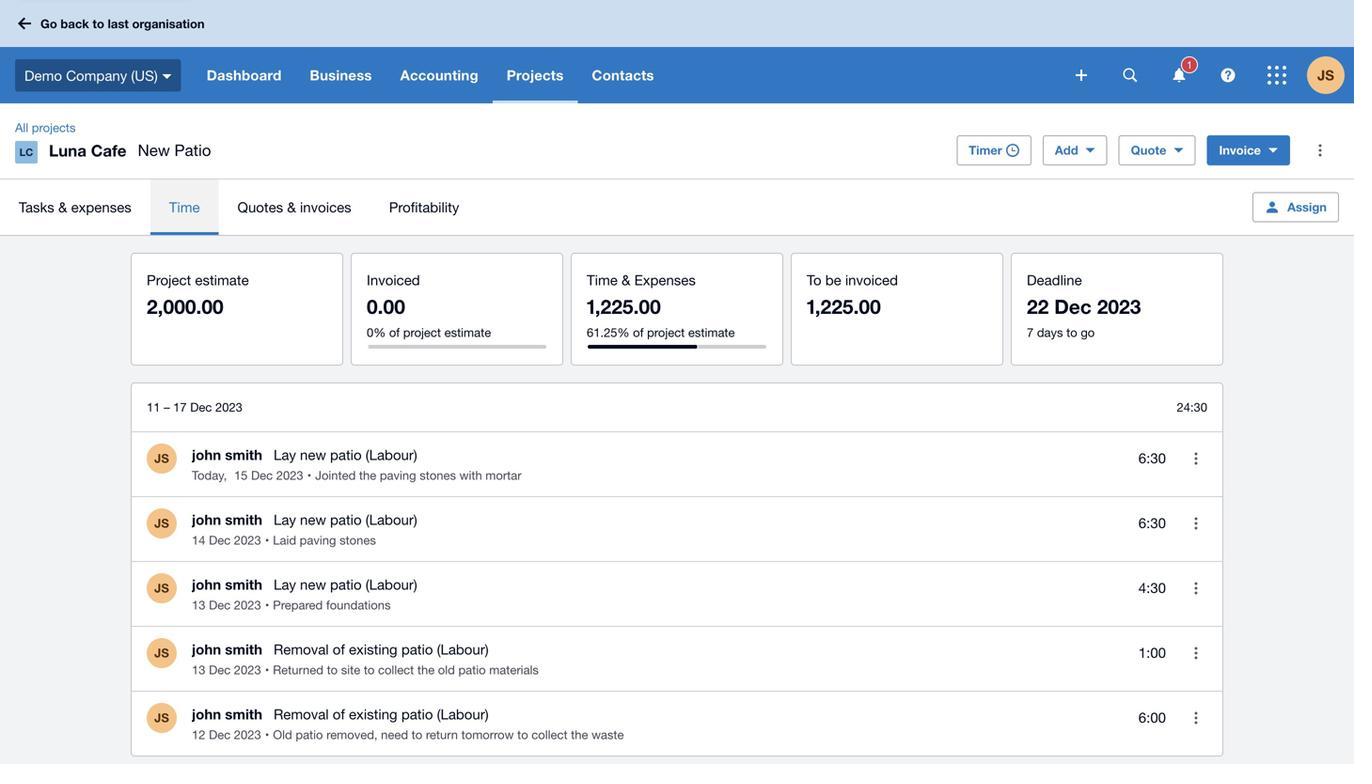 Task type: locate. For each thing, give the bounding box(es) containing it.
0 vertical spatial new
[[300, 447, 326, 463]]

1 removal from the top
[[274, 641, 329, 658]]

js for 14 dec 2023 • laid paving stones
[[154, 516, 169, 531]]

0 horizontal spatial &
[[58, 199, 67, 215]]

of
[[389, 325, 400, 340], [633, 325, 644, 340], [333, 641, 345, 658], [333, 706, 345, 723]]

lay for prepared foundations
[[274, 577, 296, 593]]

2 removal from the top
[[274, 706, 329, 723]]

0 vertical spatial existing
[[349, 641, 398, 658]]

smith
[[225, 447, 262, 464], [225, 512, 262, 529], [225, 577, 262, 593], [225, 641, 262, 658], [225, 706, 262, 723]]

estimate up 2,000.00
[[195, 272, 249, 288]]

collect right site
[[378, 663, 414, 678]]

–
[[164, 400, 170, 415]]

new up jointed
[[300, 447, 326, 463]]

john smith up 15
[[192, 447, 262, 464]]

project inside invoiced 0.00 0% of project estimate
[[403, 325, 441, 340]]

to right tomorrow
[[517, 728, 528, 743]]

removal for 6:00
[[274, 706, 329, 723]]

removal of existing patio (labour)
[[274, 641, 489, 658], [274, 706, 489, 723]]

1 lay new patio (labour) from the top
[[274, 447, 417, 463]]

0 vertical spatial time
[[169, 199, 200, 215]]

2 horizontal spatial the
[[571, 728, 588, 743]]

john smith up 12
[[192, 706, 262, 723]]

1 horizontal spatial time
[[587, 272, 618, 288]]

1 horizontal spatial 1,225.00
[[807, 295, 881, 318]]

& for quotes & invoices
[[287, 199, 296, 215]]

2 13 from the top
[[192, 663, 205, 678]]

1 vertical spatial the
[[417, 663, 435, 678]]

to left 'go' on the right of the page
[[1067, 325, 1078, 340]]

dec right 14
[[209, 533, 231, 548]]

project down expenses
[[647, 325, 685, 340]]

•
[[307, 468, 311, 483], [265, 533, 269, 548], [265, 598, 269, 613], [265, 663, 269, 678], [265, 728, 269, 743]]

& inside 'link'
[[287, 199, 296, 215]]

prepared
[[273, 598, 323, 613]]

of up site
[[333, 641, 345, 658]]

2 john from the top
[[192, 512, 221, 529]]

contacts button
[[578, 47, 668, 103]]

1,225.00
[[587, 295, 661, 318], [807, 295, 881, 318]]

john smith
[[192, 447, 262, 464], [192, 512, 262, 529], [192, 577, 262, 593], [192, 641, 262, 658], [192, 706, 262, 723]]

4 john from the top
[[192, 641, 221, 658]]

1 smith from the top
[[225, 447, 262, 464]]

2 vertical spatial lay new patio (labour)
[[274, 577, 417, 593]]

mortar
[[486, 468, 522, 483]]

svg image
[[1123, 68, 1138, 82], [1221, 68, 1235, 82], [162, 74, 172, 79]]

stones up foundations
[[340, 533, 376, 548]]

project
[[147, 272, 191, 288]]

0 horizontal spatial svg image
[[162, 74, 172, 79]]

the
[[359, 468, 376, 483], [417, 663, 435, 678], [571, 728, 588, 743]]

last
[[108, 16, 129, 31]]

• left returned
[[265, 663, 269, 678]]

dec left returned
[[209, 663, 231, 678]]

13
[[192, 598, 205, 613], [192, 663, 205, 678]]

1 vertical spatial more options image
[[1178, 505, 1215, 543]]

0 vertical spatial 13
[[192, 598, 205, 613]]

smith for prepared foundations
[[225, 577, 262, 593]]

lay up 13 dec 2023 • prepared foundations at the left bottom
[[274, 577, 296, 593]]

0.00
[[367, 295, 405, 318]]

• left old
[[265, 728, 269, 743]]

time up 61.25%
[[587, 272, 618, 288]]

0%
[[367, 325, 386, 340]]

1 john from the top
[[192, 447, 221, 464]]

profitability
[[389, 199, 459, 215]]

the left waste
[[571, 728, 588, 743]]

1 vertical spatial paving
[[300, 533, 336, 548]]

of up removed,
[[333, 706, 345, 723]]

(labour) up foundations
[[366, 577, 417, 593]]

24:30
[[1177, 400, 1208, 415]]

removal of existing patio (labour) for 1:00
[[274, 641, 489, 658]]

lay
[[274, 447, 296, 463], [274, 512, 296, 528], [274, 577, 296, 593]]

project down 0.00
[[403, 325, 441, 340]]

0 vertical spatial lay new patio (labour)
[[274, 447, 417, 463]]

john smith down 14
[[192, 577, 262, 593]]

banner
[[0, 0, 1354, 103]]

1 vertical spatial stones
[[340, 533, 376, 548]]

2 removal of existing patio (labour) from the top
[[274, 706, 489, 723]]

& for time & expenses 1,225.00 61.25% of project estimate
[[622, 272, 631, 288]]

(labour) down 'today, 15 dec 2023 • jointed the paving stones with mortar' at the left bottom of the page
[[366, 512, 417, 528]]

more options image up assign
[[1302, 132, 1339, 169]]

(labour)
[[366, 447, 417, 463], [366, 512, 417, 528], [366, 577, 417, 593], [437, 641, 489, 658], [437, 706, 489, 723]]

0 vertical spatial more options image
[[1178, 440, 1215, 478]]

patio right old
[[296, 728, 323, 743]]

1 vertical spatial lay new patio (labour)
[[274, 512, 417, 528]]

stones
[[420, 468, 456, 483], [340, 533, 376, 548]]

0 horizontal spatial the
[[359, 468, 376, 483]]

2 project from the left
[[647, 325, 685, 340]]

3 smith from the top
[[225, 577, 262, 593]]

1 vertical spatial removal
[[274, 706, 329, 723]]

time
[[169, 199, 200, 215], [587, 272, 618, 288]]

new patio
[[138, 141, 211, 159]]

svg image right (us)
[[162, 74, 172, 79]]

tasks
[[19, 199, 54, 215]]

removal
[[274, 641, 329, 658], [274, 706, 329, 723]]

john smith for returned to site to collect the old patio materials
[[192, 641, 262, 658]]

new
[[300, 447, 326, 463], [300, 512, 326, 528], [300, 577, 326, 593]]

new for laid paving stones
[[300, 512, 326, 528]]

existing up 13 dec 2023 • returned to site to collect the old patio materials
[[349, 641, 398, 658]]

lay up 'today, 15 dec 2023 • jointed the paving stones with mortar' at the left bottom of the page
[[274, 447, 296, 463]]

2023 left returned
[[234, 663, 261, 678]]

1 horizontal spatial estimate
[[444, 325, 491, 340]]

0 horizontal spatial stones
[[340, 533, 376, 548]]

0 vertical spatial removal
[[274, 641, 329, 658]]

3 john smith from the top
[[192, 577, 262, 593]]

paving right jointed
[[380, 468, 416, 483]]

banner containing dashboard
[[0, 0, 1354, 103]]

2 1,225.00 from the left
[[807, 295, 881, 318]]

1 vertical spatial 6:30
[[1139, 515, 1166, 531]]

2 smith from the top
[[225, 512, 262, 529]]

js inside popup button
[[1318, 67, 1335, 84]]

2 6:30 from the top
[[1139, 515, 1166, 531]]

project estimate 2,000.00
[[147, 272, 249, 318]]

1 lay from the top
[[274, 447, 296, 463]]

(labour) up the old
[[437, 641, 489, 658]]

2 horizontal spatial svg image
[[1221, 68, 1235, 82]]

smith for returned to site to collect the old patio materials
[[225, 641, 262, 658]]

patio up "12 dec 2023 • old patio removed, need to return tomorrow to collect the waste"
[[401, 706, 433, 723]]

14
[[192, 533, 205, 548]]

1 existing from the top
[[349, 641, 398, 658]]

project
[[403, 325, 441, 340], [647, 325, 685, 340]]

assign
[[1288, 200, 1327, 214]]

john for 13 dec 2023 • returned to site to collect the old patio materials
[[192, 641, 221, 658]]

1 horizontal spatial paving
[[380, 468, 416, 483]]

5 john smith from the top
[[192, 706, 262, 723]]

lay up laid
[[274, 512, 296, 528]]

5 smith from the top
[[225, 706, 262, 723]]

11 – 17 dec 2023
[[147, 400, 243, 415]]

to left site
[[327, 663, 338, 678]]

0 horizontal spatial time
[[169, 199, 200, 215]]

2 existing from the top
[[349, 706, 398, 723]]

2 new from the top
[[300, 512, 326, 528]]

svg image
[[18, 17, 31, 30], [1268, 66, 1287, 85], [1173, 68, 1186, 82], [1076, 70, 1087, 81]]

the left the old
[[417, 663, 435, 678]]

3 john from the top
[[192, 577, 221, 593]]

patio up jointed
[[330, 447, 362, 463]]

go back to last organisation
[[40, 16, 205, 31]]

0 horizontal spatial estimate
[[195, 272, 249, 288]]

time for time & expenses 1,225.00 61.25% of project estimate
[[587, 272, 618, 288]]

lay new patio (labour)
[[274, 447, 417, 463], [274, 512, 417, 528], [274, 577, 417, 593]]

1 removal of existing patio (labour) from the top
[[274, 641, 489, 658]]

add
[[1055, 143, 1078, 158]]

1,225.00 down be
[[807, 295, 881, 318]]

2023 right 22
[[1097, 295, 1141, 318]]

patio right the old
[[458, 663, 486, 678]]

svg image left js popup button
[[1268, 66, 1287, 85]]

more options image
[[1302, 132, 1339, 169], [1178, 570, 1215, 608], [1178, 635, 1215, 672]]

add button
[[1043, 135, 1108, 166]]

estimate right 0%
[[444, 325, 491, 340]]

& right the "tasks"
[[58, 199, 67, 215]]

lay new patio (labour) up jointed
[[274, 447, 417, 463]]

svg image left the 1 in the right top of the page
[[1173, 68, 1186, 82]]

of right 61.25%
[[633, 325, 644, 340]]

time inside time link
[[169, 199, 200, 215]]

3 more options image from the top
[[1178, 700, 1215, 737]]

removal of existing patio (labour) up 13 dec 2023 • returned to site to collect the old patio materials
[[274, 641, 489, 658]]

2 vertical spatial new
[[300, 577, 326, 593]]

1,225.00 inside the time & expenses 1,225.00 61.25% of project estimate
[[587, 295, 661, 318]]

6:00
[[1139, 710, 1166, 726]]

• for 6:30
[[265, 533, 269, 548]]

days
[[1037, 325, 1063, 340]]

2 vertical spatial more options image
[[1178, 700, 1215, 737]]

to inside deadline 22 dec 2023 7 days to go
[[1067, 325, 1078, 340]]

estimate
[[195, 272, 249, 288], [444, 325, 491, 340], [688, 325, 735, 340]]

of right 0%
[[389, 325, 400, 340]]

6:30
[[1139, 450, 1166, 466], [1139, 515, 1166, 531]]

13 up 12
[[192, 663, 205, 678]]

1 vertical spatial removal of existing patio (labour)
[[274, 706, 489, 723]]

foundations
[[326, 598, 391, 613]]

old
[[438, 663, 455, 678]]

1 project from the left
[[403, 325, 441, 340]]

1 vertical spatial new
[[300, 512, 326, 528]]

& right quotes
[[287, 199, 296, 215]]

3 lay new patio (labour) from the top
[[274, 577, 417, 593]]

more options image right 4:30
[[1178, 570, 1215, 608]]

• left prepared
[[265, 598, 269, 613]]

contacts
[[592, 67, 654, 84]]

existing
[[349, 641, 398, 658], [349, 706, 398, 723]]

deadline
[[1027, 272, 1082, 288]]

0 horizontal spatial 1,225.00
[[587, 295, 661, 318]]

(labour) up 'today, 15 dec 2023 • jointed the paving stones with mortar' at the left bottom of the page
[[366, 447, 417, 463]]

time inside the time & expenses 1,225.00 61.25% of project estimate
[[587, 272, 618, 288]]

estimate down expenses
[[688, 325, 735, 340]]

of inside the time & expenses 1,225.00 61.25% of project estimate
[[633, 325, 644, 340]]

1 vertical spatial lay
[[274, 512, 296, 528]]

dec right 15
[[251, 468, 273, 483]]

lay new patio (labour) up foundations
[[274, 577, 417, 593]]

1 vertical spatial 13
[[192, 663, 205, 678]]

invoice button
[[1207, 135, 1290, 166]]

2 horizontal spatial estimate
[[688, 325, 735, 340]]

removal of existing patio (labour) up 'need'
[[274, 706, 489, 723]]

2 john smith from the top
[[192, 512, 262, 529]]

2 vertical spatial lay
[[274, 577, 296, 593]]

time tab
[[150, 180, 219, 235]]

13 for removal of existing patio (labour)
[[192, 663, 205, 678]]

estimate inside the time & expenses 1,225.00 61.25% of project estimate
[[688, 325, 735, 340]]

all projects
[[15, 120, 76, 135]]

existing up removed,
[[349, 706, 398, 723]]

& inside the time & expenses 1,225.00 61.25% of project estimate
[[622, 272, 631, 288]]

0 vertical spatial removal of existing patio (labour)
[[274, 641, 489, 658]]

more options image for 1:00
[[1178, 635, 1215, 672]]

1,225.00 up 61.25%
[[587, 295, 661, 318]]

paving right laid
[[300, 533, 336, 548]]

4 smith from the top
[[225, 641, 262, 658]]

0 vertical spatial 6:30
[[1139, 450, 1166, 466]]

& left expenses
[[622, 272, 631, 288]]

2 vertical spatial the
[[571, 728, 588, 743]]

luna
[[49, 141, 87, 160]]

1 new from the top
[[300, 447, 326, 463]]

more options image for 12 dec 2023 • old patio removed, need to return tomorrow to collect the waste
[[1178, 700, 1215, 737]]

• left jointed
[[307, 468, 311, 483]]

0 horizontal spatial project
[[403, 325, 441, 340]]

time down patio
[[169, 199, 200, 215]]

js for 13 dec 2023 • prepared foundations
[[154, 581, 169, 596]]

1 john smith from the top
[[192, 447, 262, 464]]

more options image for 14 dec 2023 • laid paving stones
[[1178, 505, 1215, 543]]

to left last
[[93, 16, 104, 31]]

3 lay from the top
[[274, 577, 296, 593]]

0 vertical spatial lay
[[274, 447, 296, 463]]

0 vertical spatial paving
[[380, 468, 416, 483]]

1 horizontal spatial stones
[[420, 468, 456, 483]]

accounting button
[[386, 47, 493, 103]]

svg image right the 1 in the right top of the page
[[1221, 68, 1235, 82]]

existing for 1:00
[[349, 641, 398, 658]]

1 vertical spatial time
[[587, 272, 618, 288]]

0 horizontal spatial collect
[[378, 663, 414, 678]]

2 lay from the top
[[274, 512, 296, 528]]

1,225.00 inside to be invoiced 1,225.00
[[807, 295, 881, 318]]

new up prepared
[[300, 577, 326, 593]]

1 vertical spatial more options image
[[1178, 570, 1215, 608]]

2 more options image from the top
[[1178, 505, 1215, 543]]

lay for laid paving stones
[[274, 512, 296, 528]]

13 down 14
[[192, 598, 205, 613]]

4 john smith from the top
[[192, 641, 262, 658]]

2023
[[1097, 295, 1141, 318], [215, 400, 243, 415], [276, 468, 303, 483], [234, 533, 261, 548], [234, 598, 261, 613], [234, 663, 261, 678], [234, 728, 261, 743]]

removal up old
[[274, 706, 329, 723]]

timer button
[[957, 135, 1032, 166]]

svg image left 1 popup button
[[1123, 68, 1138, 82]]

1 1,225.00 from the left
[[587, 295, 661, 318]]

demo
[[24, 67, 62, 83]]

0 horizontal spatial paving
[[300, 533, 336, 548]]

john for 14 dec 2023 • laid paving stones
[[192, 512, 221, 529]]

• left laid
[[265, 533, 269, 548]]

2 lay new patio (labour) from the top
[[274, 512, 417, 528]]

lay new patio (labour) down jointed
[[274, 512, 417, 528]]

more options image
[[1178, 440, 1215, 478], [1178, 505, 1215, 543], [1178, 700, 1215, 737]]

collect left waste
[[532, 728, 568, 743]]

(us)
[[131, 67, 158, 83]]

0 vertical spatial stones
[[420, 468, 456, 483]]

stones left with
[[420, 468, 456, 483]]

&
[[58, 199, 67, 215], [287, 199, 296, 215], [622, 272, 631, 288]]

tasks & expenses link
[[0, 180, 150, 235]]

removal for 1:00
[[274, 641, 329, 658]]

lay new patio (labour) for prepared foundations
[[274, 577, 417, 593]]

(labour) for laid paving stones
[[366, 512, 417, 528]]

back
[[61, 16, 89, 31]]

with
[[460, 468, 482, 483]]

new up 14 dec 2023 • laid paving stones
[[300, 512, 326, 528]]

the right jointed
[[359, 468, 376, 483]]

1 13 from the top
[[192, 598, 205, 613]]

5 john from the top
[[192, 706, 221, 723]]

2 horizontal spatial &
[[622, 272, 631, 288]]

1 horizontal spatial &
[[287, 199, 296, 215]]

svg image left go
[[18, 17, 31, 30]]

john smith down 13 dec 2023 • prepared foundations at the left bottom
[[192, 641, 262, 658]]

• for 1:00
[[265, 663, 269, 678]]

1 vertical spatial existing
[[349, 706, 398, 723]]

dec up 'go' on the right of the page
[[1054, 295, 1092, 318]]

accounting
[[400, 67, 478, 84]]

collect
[[378, 663, 414, 678], [532, 728, 568, 743]]

to right site
[[364, 663, 375, 678]]

0 vertical spatial the
[[359, 468, 376, 483]]

1 horizontal spatial project
[[647, 325, 685, 340]]

more options image right 1:00
[[1178, 635, 1215, 672]]

john smith for old patio removed, need to return tomorrow to collect the waste
[[192, 706, 262, 723]]

1 6:30 from the top
[[1139, 450, 1166, 466]]

assign button
[[1253, 192, 1339, 222]]

3 new from the top
[[300, 577, 326, 593]]

removal up returned
[[274, 641, 329, 658]]

john smith up 14
[[192, 512, 262, 529]]

2 vertical spatial more options image
[[1178, 635, 1215, 672]]

1 vertical spatial collect
[[532, 728, 568, 743]]



Task type: vqa. For each thing, say whether or not it's contained in the screenshot.
the topmost expense
no



Task type: describe. For each thing, give the bounding box(es) containing it.
need
[[381, 728, 408, 743]]

john smith for •
[[192, 447, 262, 464]]

1 horizontal spatial the
[[417, 663, 435, 678]]

timer
[[969, 143, 1002, 158]]

to be invoiced 1,225.00
[[807, 272, 898, 318]]

svg image up add popup button
[[1076, 70, 1087, 81]]

4:30
[[1139, 580, 1166, 596]]

js button
[[1307, 47, 1354, 103]]

removed,
[[326, 728, 378, 743]]

estimate inside invoiced 0.00 0% of project estimate
[[444, 325, 491, 340]]

7
[[1027, 325, 1034, 340]]

1,225.00 for time & expenses 1,225.00 61.25% of project estimate
[[587, 295, 661, 318]]

tasks & expenses
[[19, 199, 131, 215]]

more options image for 4:30
[[1178, 570, 1215, 608]]

2,000.00
[[147, 295, 224, 318]]

patio up foundations
[[330, 577, 362, 593]]

smith for old patio removed, need to return tomorrow to collect the waste
[[225, 706, 262, 723]]

svg image inside 1 popup button
[[1173, 68, 1186, 82]]

site
[[341, 663, 360, 678]]

lc
[[19, 146, 33, 158]]

return
[[426, 728, 458, 743]]

existing for 6:00
[[349, 706, 398, 723]]

1 button
[[1161, 47, 1198, 103]]

estimate inside the project estimate 2,000.00
[[195, 272, 249, 288]]

61.25%
[[587, 325, 630, 340]]

projects button
[[493, 47, 578, 103]]

2023 left jointed
[[276, 468, 303, 483]]

14 dec 2023 • laid paving stones
[[192, 533, 376, 548]]

2023 right 17
[[215, 400, 243, 415]]

invoices
[[300, 199, 351, 215]]

invoiced 0.00 0% of project estimate
[[367, 272, 491, 340]]

quotes & invoices link
[[219, 180, 370, 235]]

invoiced
[[367, 272, 420, 288]]

(labour) for •
[[366, 447, 417, 463]]

new for prepared foundations
[[300, 577, 326, 593]]

jointed
[[315, 468, 356, 483]]

patio up 13 dec 2023 • returned to site to collect the old patio materials
[[401, 641, 433, 658]]

expenses
[[71, 199, 131, 215]]

patio down jointed
[[330, 512, 362, 528]]

svg image inside demo company (us) popup button
[[162, 74, 172, 79]]

12 dec 2023 • old patio removed, need to return tomorrow to collect the waste
[[192, 728, 624, 743]]

13 dec 2023 • returned to site to collect the old patio materials
[[192, 663, 539, 678]]

dashboard
[[207, 67, 282, 84]]

invoiced
[[845, 272, 898, 288]]

to
[[807, 272, 822, 288]]

smith for laid paving stones
[[225, 512, 262, 529]]

0 vertical spatial more options image
[[1302, 132, 1339, 169]]

old
[[273, 728, 292, 743]]

tomorrow
[[461, 728, 514, 743]]

2023 left laid
[[234, 533, 261, 548]]

demo company (us) button
[[0, 47, 193, 103]]

1 horizontal spatial svg image
[[1123, 68, 1138, 82]]

• for 6:00
[[265, 728, 269, 743]]

22
[[1027, 295, 1049, 318]]

6:30 for laid paving stones
[[1139, 515, 1166, 531]]

time & expenses 1,225.00 61.25% of project estimate
[[587, 272, 735, 340]]

to inside go back to last organisation link
[[93, 16, 104, 31]]

dec right 12
[[209, 728, 231, 743]]

all projects link
[[8, 119, 83, 137]]

6:30 for •
[[1139, 450, 1166, 466]]

to right 'need'
[[412, 728, 422, 743]]

demo company (us)
[[24, 67, 158, 83]]

2023 left prepared
[[234, 598, 261, 613]]

js for 12 dec 2023 • old patio removed, need to return tomorrow to collect the waste
[[154, 711, 169, 726]]

dashboard link
[[193, 47, 296, 103]]

time link
[[150, 180, 219, 235]]

business
[[310, 67, 372, 84]]

projects
[[32, 120, 76, 135]]

quotes & invoices
[[238, 199, 351, 215]]

17
[[173, 400, 187, 415]]

company
[[66, 67, 127, 83]]

business button
[[296, 47, 386, 103]]

organisation
[[132, 16, 205, 31]]

smith for •
[[225, 447, 262, 464]]

cafe
[[91, 141, 127, 160]]

expenses
[[634, 272, 696, 288]]

• for 4:30
[[265, 598, 269, 613]]

(labour) for prepared foundations
[[366, 577, 417, 593]]

dec left prepared
[[209, 598, 231, 613]]

go back to last organisation link
[[11, 7, 216, 40]]

13 for lay new patio (labour)
[[192, 598, 205, 613]]

be
[[825, 272, 841, 288]]

returned
[[273, 663, 323, 678]]

john smith for laid paving stones
[[192, 512, 262, 529]]

john for 12 dec 2023 • old patio removed, need to return tomorrow to collect the waste
[[192, 706, 221, 723]]

time for time
[[169, 199, 200, 215]]

new for •
[[300, 447, 326, 463]]

1,225.00 for to be invoiced 1,225.00
[[807, 295, 881, 318]]

12
[[192, 728, 205, 743]]

projects
[[507, 67, 564, 84]]

laid
[[273, 533, 296, 548]]

john smith for prepared foundations
[[192, 577, 262, 593]]

2023 inside deadline 22 dec 2023 7 days to go
[[1097, 295, 1141, 318]]

lay for •
[[274, 447, 296, 463]]

go
[[40, 16, 57, 31]]

2023 left old
[[234, 728, 261, 743]]

removal of existing patio (labour) for 6:00
[[274, 706, 489, 723]]

profitability link
[[370, 180, 478, 235]]

quote
[[1131, 143, 1167, 158]]

svg image inside go back to last organisation link
[[18, 17, 31, 30]]

today,
[[192, 468, 227, 483]]

luna cafe
[[49, 141, 127, 160]]

today, 15 dec 2023 • jointed the paving stones with mortar
[[192, 468, 522, 483]]

dec inside deadline 22 dec 2023 7 days to go
[[1054, 295, 1092, 318]]

project inside the time & expenses 1,225.00 61.25% of project estimate
[[647, 325, 685, 340]]

new
[[138, 141, 170, 159]]

1 horizontal spatial collect
[[532, 728, 568, 743]]

patio
[[174, 141, 211, 159]]

lay new patio (labour) for •
[[274, 447, 417, 463]]

1:00
[[1139, 645, 1166, 661]]

11
[[147, 400, 160, 415]]

(labour) up return
[[437, 706, 489, 723]]

of inside invoiced 0.00 0% of project estimate
[[389, 325, 400, 340]]

john for 13 dec 2023 • prepared foundations
[[192, 577, 221, 593]]

15
[[234, 468, 248, 483]]

lay new patio (labour) for laid paving stones
[[274, 512, 417, 528]]

0 vertical spatial collect
[[378, 663, 414, 678]]

1 more options image from the top
[[1178, 440, 1215, 478]]

deadline 22 dec 2023 7 days to go
[[1027, 272, 1141, 340]]

quotes
[[238, 199, 283, 215]]

go
[[1081, 325, 1095, 340]]

dec right 17
[[190, 400, 212, 415]]

quote button
[[1119, 135, 1196, 166]]

all
[[15, 120, 28, 135]]

js for 13 dec 2023 • returned to site to collect the old patio materials
[[154, 646, 169, 661]]

1
[[1187, 59, 1193, 71]]

& for tasks & expenses
[[58, 199, 67, 215]]

13 dec 2023 • prepared foundations
[[192, 598, 391, 613]]



